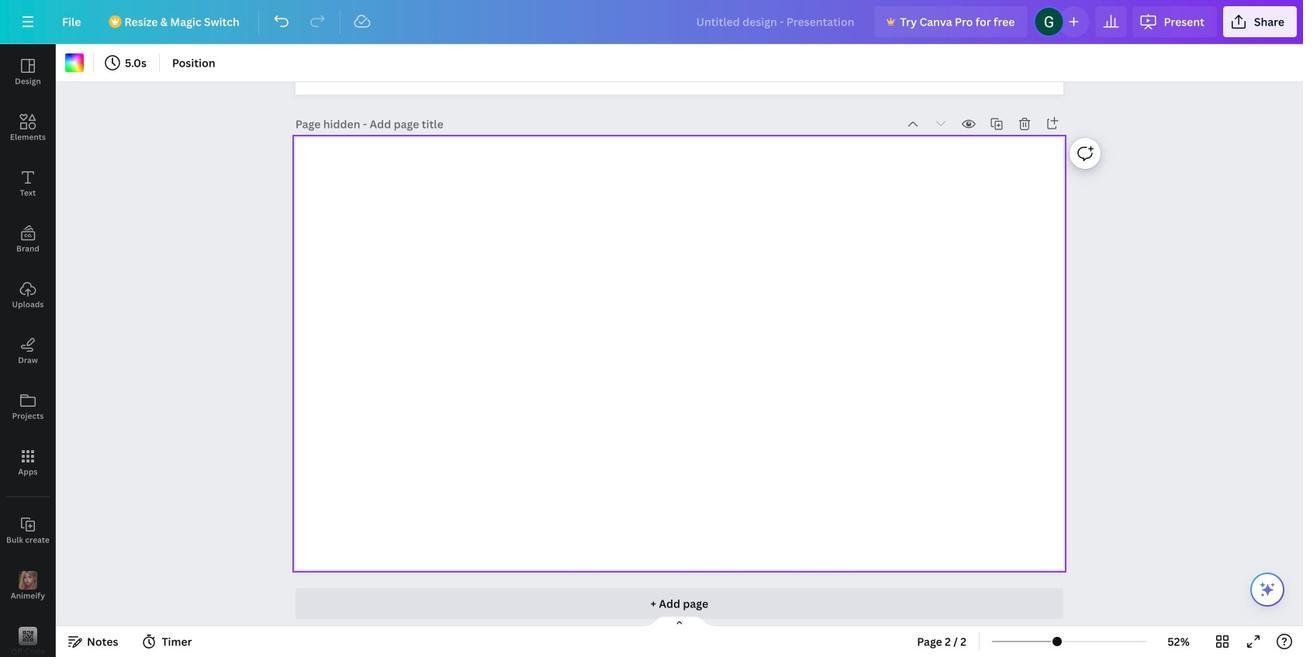 Task type: locate. For each thing, give the bounding box(es) containing it.
canva assistant image
[[1258, 581, 1277, 600]]

Zoom button
[[1154, 630, 1204, 655]]

#ffffff image
[[65, 54, 84, 72]]

side panel tab list
[[0, 44, 56, 658]]



Task type: vqa. For each thing, say whether or not it's contained in the screenshot.
HIDE image
no



Task type: describe. For each thing, give the bounding box(es) containing it.
Design title text field
[[684, 6, 869, 37]]

show pages image
[[642, 616, 717, 628]]

main menu bar
[[0, 0, 1303, 44]]

Page title text field
[[370, 116, 445, 132]]



